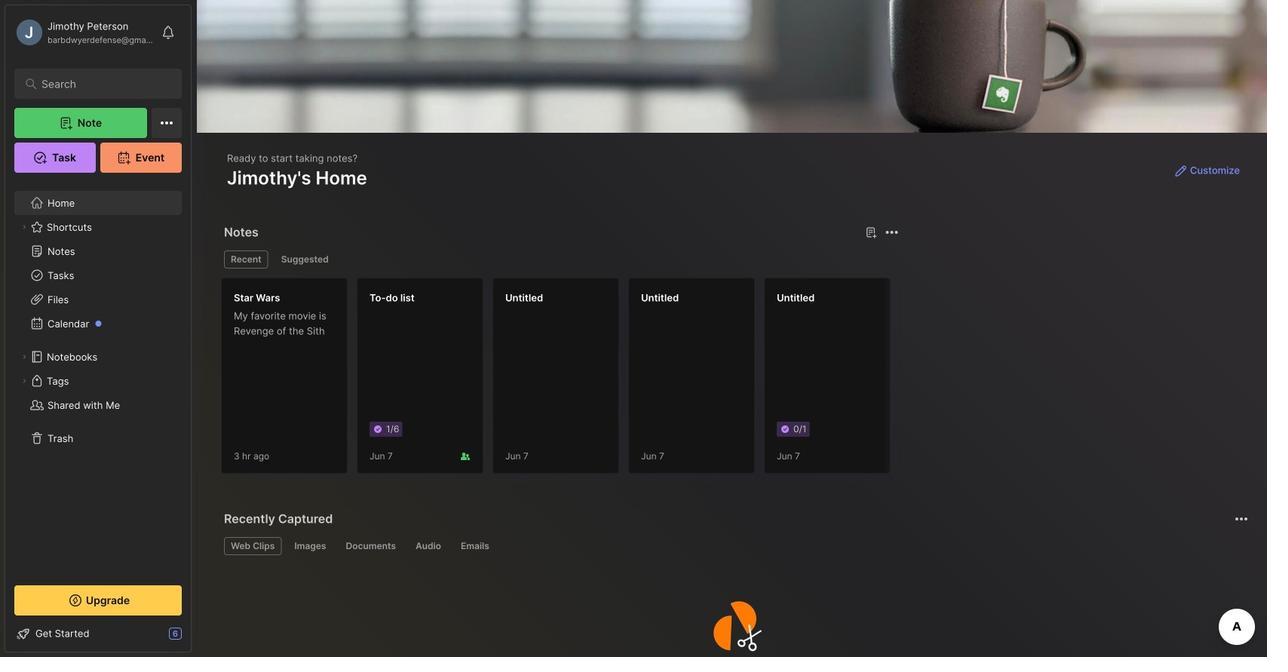 Task type: locate. For each thing, give the bounding box(es) containing it.
None search field
[[42, 75, 162, 93]]

more actions image
[[883, 223, 901, 241], [1233, 510, 1251, 528]]

0 horizontal spatial more actions field
[[882, 222, 903, 243]]

2 tab list from the top
[[224, 537, 1247, 555]]

Help and Learning task checklist field
[[5, 622, 191, 646]]

1 vertical spatial tab list
[[224, 537, 1247, 555]]

1 vertical spatial more actions image
[[1233, 510, 1251, 528]]

tab
[[224, 251, 268, 269], [274, 251, 336, 269], [224, 537, 282, 555], [288, 537, 333, 555], [339, 537, 403, 555], [409, 537, 448, 555], [454, 537, 496, 555]]

More actions field
[[882, 222, 903, 243], [1232, 509, 1253, 530]]

0 vertical spatial more actions image
[[883, 223, 901, 241]]

1 vertical spatial more actions field
[[1232, 509, 1253, 530]]

tree
[[5, 182, 191, 572]]

tab list
[[224, 251, 897, 269], [224, 537, 1247, 555]]

none search field inside main element
[[42, 75, 162, 93]]

expand notebooks image
[[20, 352, 29, 361]]

tree inside main element
[[5, 182, 191, 572]]

1 horizontal spatial more actions field
[[1232, 509, 1253, 530]]

0 vertical spatial tab list
[[224, 251, 897, 269]]

1 horizontal spatial more actions image
[[1233, 510, 1251, 528]]

row group
[[221, 278, 1268, 483]]

click to collapse image
[[191, 629, 202, 647]]



Task type: describe. For each thing, give the bounding box(es) containing it.
1 tab list from the top
[[224, 251, 897, 269]]

Search text field
[[42, 77, 162, 91]]

0 horizontal spatial more actions image
[[883, 223, 901, 241]]

Account field
[[14, 17, 154, 48]]

expand tags image
[[20, 377, 29, 386]]

main element
[[0, 0, 196, 657]]

0 vertical spatial more actions field
[[882, 222, 903, 243]]



Task type: vqa. For each thing, say whether or not it's contained in the screenshot.
Start writing… text box
no



